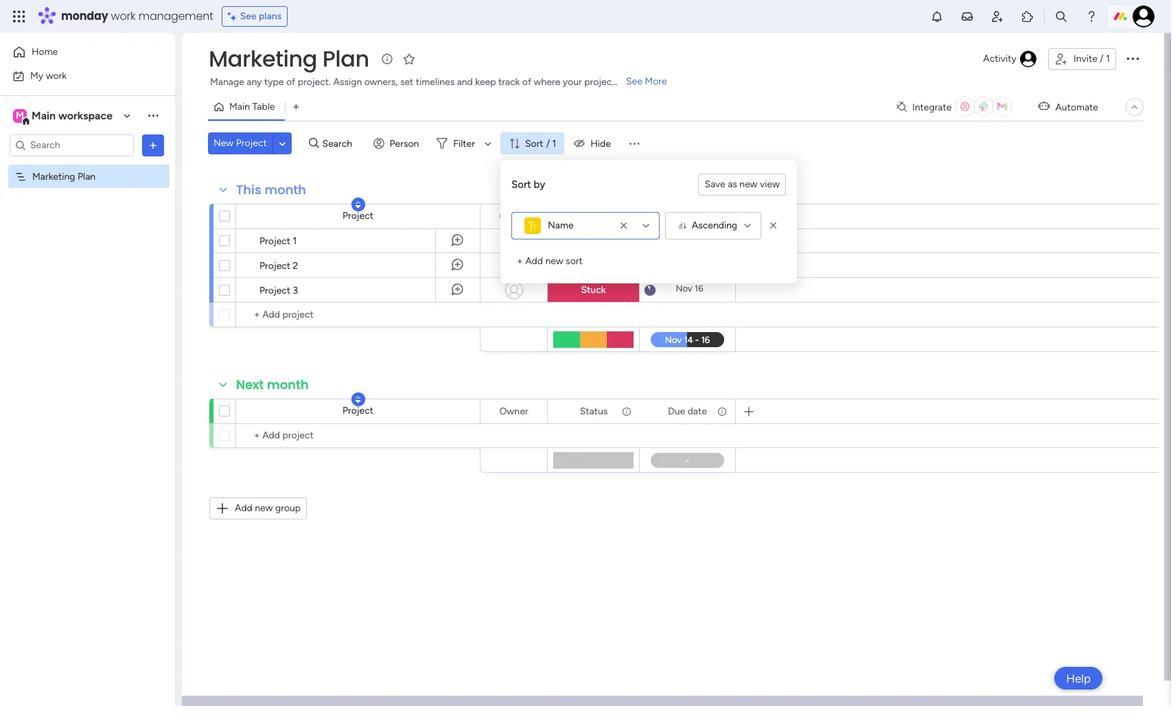 Task type: locate. For each thing, give the bounding box(es) containing it.
1 vertical spatial marketing
[[32, 171, 75, 182]]

1 left hide "popup button"
[[553, 138, 557, 149]]

marketing
[[209, 43, 317, 74], [32, 171, 75, 182]]

1 vertical spatial owner field
[[496, 404, 532, 419]]

0 vertical spatial new
[[740, 179, 758, 190]]

main
[[229, 101, 250, 113], [32, 109, 56, 122]]

0 horizontal spatial 1
[[293, 236, 297, 247]]

month
[[265, 181, 306, 198], [267, 376, 309, 394]]

0 vertical spatial owner field
[[496, 209, 532, 224]]

2 owner field from the top
[[496, 404, 532, 419]]

status field left column information image
[[577, 404, 611, 419]]

1 right invite
[[1107, 53, 1111, 65]]

new left sort
[[546, 255, 564, 267]]

invite / 1
[[1074, 53, 1111, 65]]

1 horizontal spatial see
[[626, 76, 643, 87]]

due up nov 14
[[668, 211, 686, 222]]

of right type
[[286, 76, 295, 88]]

1 horizontal spatial of
[[523, 76, 532, 88]]

/ left hide "popup button"
[[546, 138, 550, 149]]

Owner field
[[496, 209, 532, 224], [496, 404, 532, 419]]

0 horizontal spatial marketing plan
[[32, 171, 96, 182]]

marketing up any
[[209, 43, 317, 74]]

column information image
[[622, 211, 633, 222], [717, 211, 728, 222], [717, 406, 728, 417]]

status left column information image
[[580, 406, 608, 417]]

sort left by
[[512, 178, 532, 191]]

sort
[[525, 138, 544, 149], [512, 178, 532, 191]]

marketing plan up type
[[209, 43, 369, 74]]

manage any type of project. assign owners, set timelines and keep track of where your project stands.
[[210, 76, 649, 88]]

2 horizontal spatial new
[[740, 179, 758, 190]]

sort by
[[512, 178, 545, 191]]

1 due date field from the top
[[665, 209, 711, 224]]

invite / 1 button
[[1049, 48, 1117, 70]]

nov left 16
[[676, 284, 693, 294]]

due date up nov 14
[[668, 211, 707, 222]]

marketing plan
[[209, 43, 369, 74], [32, 171, 96, 182]]

Next month field
[[233, 376, 312, 394]]

1 vertical spatial /
[[546, 138, 550, 149]]

1 horizontal spatial marketing
[[209, 43, 317, 74]]

2 due date field from the top
[[665, 404, 711, 419]]

plan inside marketing plan list box
[[78, 171, 96, 182]]

0 horizontal spatial see
[[240, 10, 257, 22]]

sort desc image down search "field" at top left
[[355, 200, 361, 209]]

0 horizontal spatial new
[[255, 503, 273, 514]]

0 vertical spatial status
[[580, 211, 608, 222]]

0 vertical spatial sort
[[525, 138, 544, 149]]

2 due date from the top
[[668, 406, 707, 417]]

1 vertical spatial date
[[688, 406, 707, 417]]

14
[[695, 235, 704, 245]]

option
[[0, 164, 175, 167]]

add right +
[[526, 255, 543, 267]]

0 horizontal spatial work
[[46, 70, 67, 81]]

nov down v2 sort ascending icon
[[676, 235, 692, 245]]

project
[[236, 137, 267, 149], [343, 210, 374, 222], [260, 236, 291, 247], [260, 260, 291, 272], [260, 285, 291, 297], [343, 405, 374, 417]]

2
[[293, 260, 298, 272]]

monday work management
[[61, 8, 213, 24]]

1 due from the top
[[668, 211, 686, 222]]

0 vertical spatial sort desc image
[[355, 200, 361, 209]]

marketing plan down 'search in workspace' field
[[32, 171, 96, 182]]

person button
[[368, 133, 427, 155]]

/ inside invite / 1 button
[[1100, 53, 1104, 65]]

0 vertical spatial owner
[[500, 211, 529, 222]]

name
[[548, 220, 574, 231]]

nov
[[676, 235, 692, 245], [676, 284, 693, 294]]

1 vertical spatial sort
[[512, 178, 532, 191]]

1 for sort / 1
[[553, 138, 557, 149]]

work right monday
[[111, 8, 136, 24]]

where
[[534, 76, 561, 88]]

1 vertical spatial new
[[546, 255, 564, 267]]

due
[[668, 211, 686, 222], [668, 406, 686, 417]]

Search in workspace field
[[29, 137, 115, 153]]

new right as
[[740, 179, 758, 190]]

due right column information image
[[668, 406, 686, 417]]

sort desc image
[[355, 200, 361, 209], [355, 395, 361, 405]]

1 horizontal spatial work
[[111, 8, 136, 24]]

1 horizontal spatial main
[[229, 101, 250, 113]]

add
[[526, 255, 543, 267], [235, 503, 253, 514]]

0 vertical spatial /
[[1100, 53, 1104, 65]]

track
[[499, 76, 520, 88]]

1 vertical spatial marketing plan
[[32, 171, 96, 182]]

0 horizontal spatial plan
[[78, 171, 96, 182]]

2 vertical spatial new
[[255, 503, 273, 514]]

0 horizontal spatial /
[[546, 138, 550, 149]]

month right "this"
[[265, 181, 306, 198]]

plan down 'search in workspace' field
[[78, 171, 96, 182]]

1 vertical spatial sort desc image
[[355, 395, 361, 405]]

work right my
[[46, 70, 67, 81]]

marketing plan inside list box
[[32, 171, 96, 182]]

0 vertical spatial month
[[265, 181, 306, 198]]

1 vertical spatial status field
[[577, 404, 611, 419]]

save
[[705, 179, 726, 190]]

group
[[275, 503, 301, 514]]

/ right invite
[[1100, 53, 1104, 65]]

add view image
[[293, 102, 299, 112]]

1 horizontal spatial add
[[526, 255, 543, 267]]

invite members image
[[991, 10, 1005, 23]]

on
[[603, 236, 614, 247]]

1
[[1107, 53, 1111, 65], [553, 138, 557, 149], [293, 236, 297, 247]]

due date right column information image
[[668, 406, 707, 417]]

help image
[[1085, 10, 1099, 23]]

main inside workspace selection element
[[32, 109, 56, 122]]

0 vertical spatial date
[[688, 211, 707, 222]]

show board description image
[[379, 52, 395, 66]]

new left the group on the bottom left
[[255, 503, 273, 514]]

stuck
[[581, 284, 606, 296]]

workspace options image
[[146, 109, 160, 122]]

work for my
[[46, 70, 67, 81]]

m
[[16, 110, 24, 121]]

2 horizontal spatial 1
[[1107, 53, 1111, 65]]

1 horizontal spatial new
[[546, 255, 564, 267]]

1 horizontal spatial 1
[[553, 138, 557, 149]]

2 owner from the top
[[500, 406, 529, 417]]

workspace
[[58, 109, 113, 122]]

type
[[264, 76, 284, 88]]

project 1
[[260, 236, 297, 247]]

sort desc image up + add project text field
[[355, 395, 361, 405]]

collapse board header image
[[1130, 102, 1141, 113]]

see inside button
[[240, 10, 257, 22]]

1 vertical spatial owner
[[500, 406, 529, 417]]

integrate
[[913, 101, 952, 113]]

1 due date from the top
[[668, 211, 707, 222]]

2 sort desc image from the top
[[355, 395, 361, 405]]

month for next month
[[267, 376, 309, 394]]

1 vertical spatial due
[[668, 406, 686, 417]]

1 vertical spatial month
[[267, 376, 309, 394]]

plan up assign
[[323, 43, 369, 74]]

Status field
[[577, 209, 611, 224], [577, 404, 611, 419]]

see left more
[[626, 76, 643, 87]]

+ Add project text field
[[243, 307, 474, 323]]

autopilot image
[[1039, 98, 1050, 115]]

1 vertical spatial work
[[46, 70, 67, 81]]

0 vertical spatial nov
[[676, 235, 692, 245]]

0 vertical spatial due date field
[[665, 209, 711, 224]]

main for main workspace
[[32, 109, 56, 122]]

filter
[[454, 138, 475, 149]]

home
[[32, 46, 58, 58]]

1 up 2
[[293, 236, 297, 247]]

main inside button
[[229, 101, 250, 113]]

sort up by
[[525, 138, 544, 149]]

0 vertical spatial plan
[[323, 43, 369, 74]]

1 vertical spatial 1
[[553, 138, 557, 149]]

options image
[[1125, 50, 1141, 66]]

your
[[563, 76, 582, 88]]

1 vertical spatial plan
[[78, 171, 96, 182]]

2 nov from the top
[[676, 284, 693, 294]]

see for see more
[[626, 76, 643, 87]]

+ add new sort button
[[512, 251, 588, 273]]

home button
[[8, 41, 148, 63]]

timelines
[[416, 76, 455, 88]]

marketing plan list box
[[0, 162, 175, 374]]

1 horizontal spatial marketing plan
[[209, 43, 369, 74]]

activity
[[984, 53, 1017, 65]]

1 horizontal spatial /
[[1100, 53, 1104, 65]]

column information image
[[622, 406, 633, 417]]

0 vertical spatial due
[[668, 211, 686, 222]]

work for monday
[[111, 8, 136, 24]]

see more link
[[625, 75, 669, 89]]

main for main table
[[229, 101, 250, 113]]

1 date from the top
[[688, 211, 707, 222]]

project.
[[298, 76, 331, 88]]

1 vertical spatial due date field
[[665, 404, 711, 419]]

add left the group on the bottom left
[[235, 503, 253, 514]]

sort
[[566, 255, 583, 267]]

main workspace
[[32, 109, 113, 122]]

month right next
[[267, 376, 309, 394]]

0 vertical spatial marketing plan
[[209, 43, 369, 74]]

0 vertical spatial status field
[[577, 209, 611, 224]]

see
[[240, 10, 257, 22], [626, 76, 643, 87]]

workspace image
[[13, 108, 27, 123]]

0 vertical spatial add
[[526, 255, 543, 267]]

2 date from the top
[[688, 406, 707, 417]]

v2 sort ascending image
[[679, 221, 687, 231]]

0 horizontal spatial of
[[286, 76, 295, 88]]

due date
[[668, 211, 707, 222], [668, 406, 707, 417]]

due date field up nov 14
[[665, 209, 711, 224]]

work
[[111, 8, 136, 24], [46, 70, 67, 81]]

it
[[616, 236, 622, 247]]

1 nov from the top
[[676, 235, 692, 245]]

menu image
[[628, 137, 641, 150]]

nov for nov 14
[[676, 235, 692, 245]]

new for view
[[740, 179, 758, 190]]

1 vertical spatial due date
[[668, 406, 707, 417]]

of
[[286, 76, 295, 88], [523, 76, 532, 88]]

activity button
[[978, 48, 1043, 70]]

main right 'workspace' image
[[32, 109, 56, 122]]

0 vertical spatial see
[[240, 10, 257, 22]]

apps image
[[1021, 10, 1035, 23]]

arrow down image
[[480, 135, 497, 152]]

by
[[534, 178, 545, 191]]

status
[[580, 211, 608, 222], [580, 406, 608, 417]]

1 inside button
[[1107, 53, 1111, 65]]

plans
[[259, 10, 282, 22]]

main left the table
[[229, 101, 250, 113]]

1 vertical spatial nov
[[676, 284, 693, 294]]

0 vertical spatial due date
[[668, 211, 707, 222]]

add new group button
[[209, 498, 307, 520]]

status up working on it
[[580, 211, 608, 222]]

1 owner from the top
[[500, 211, 529, 222]]

project inside "new project" button
[[236, 137, 267, 149]]

marketing down 'search in workspace' field
[[32, 171, 75, 182]]

help
[[1067, 672, 1091, 686]]

project
[[585, 76, 616, 88]]

see left plans on the top left
[[240, 10, 257, 22]]

this month
[[236, 181, 306, 198]]

due date field right column information image
[[665, 404, 711, 419]]

/
[[1100, 53, 1104, 65], [546, 138, 550, 149]]

work inside button
[[46, 70, 67, 81]]

my work
[[30, 70, 67, 81]]

1 vertical spatial add
[[235, 503, 253, 514]]

3
[[293, 285, 298, 297]]

status field up working on it
[[577, 209, 611, 224]]

0 horizontal spatial marketing
[[32, 171, 75, 182]]

Due date field
[[665, 209, 711, 224], [665, 404, 711, 419]]

as
[[728, 179, 738, 190]]

0 vertical spatial work
[[111, 8, 136, 24]]

project 3
[[260, 285, 298, 297]]

1 vertical spatial status
[[580, 406, 608, 417]]

1 vertical spatial see
[[626, 76, 643, 87]]

help button
[[1055, 668, 1103, 690]]

plan
[[323, 43, 369, 74], [78, 171, 96, 182]]

date
[[688, 211, 707, 222], [688, 406, 707, 417]]

0 vertical spatial 1
[[1107, 53, 1111, 65]]

owner
[[500, 211, 529, 222], [500, 406, 529, 417]]

0 horizontal spatial main
[[32, 109, 56, 122]]

16
[[695, 284, 704, 294]]

of right track
[[523, 76, 532, 88]]

new
[[740, 179, 758, 190], [546, 255, 564, 267], [255, 503, 273, 514]]

1 sort desc image from the top
[[355, 200, 361, 209]]

see for see plans
[[240, 10, 257, 22]]

add to favorites image
[[402, 52, 416, 66]]



Task type: vqa. For each thing, say whether or not it's contained in the screenshot.
THE EMPTY.
no



Task type: describe. For each thing, give the bounding box(es) containing it.
owners,
[[364, 76, 398, 88]]

sort for sort / 1
[[525, 138, 544, 149]]

see plans
[[240, 10, 282, 22]]

working
[[565, 236, 601, 247]]

sort desc image for this month
[[355, 200, 361, 209]]

working on it
[[565, 236, 622, 247]]

nov for nov 16
[[676, 284, 693, 294]]

nov 14
[[676, 235, 704, 245]]

date for 1st due date field from the bottom of the page
[[688, 406, 707, 417]]

due date for 1st due date field from the bottom of the page
[[668, 406, 707, 417]]

column information image for due date
[[717, 211, 728, 222]]

1 horizontal spatial plan
[[323, 43, 369, 74]]

1 of from the left
[[286, 76, 295, 88]]

1 owner field from the top
[[496, 209, 532, 224]]

manage
[[210, 76, 244, 88]]

column information image for status
[[622, 211, 633, 222]]

/ for sort
[[546, 138, 550, 149]]

any
[[247, 76, 262, 88]]

next
[[236, 376, 264, 394]]

keep
[[475, 76, 496, 88]]

hide
[[591, 138, 611, 149]]

my
[[30, 70, 43, 81]]

see plans button
[[222, 6, 288, 27]]

marketing inside marketing plan list box
[[32, 171, 75, 182]]

v2 search image
[[309, 136, 319, 151]]

2 status from the top
[[580, 406, 608, 417]]

1 status from the top
[[580, 211, 608, 222]]

Marketing Plan field
[[205, 43, 373, 74]]

+ Add project text field
[[243, 428, 474, 444]]

person
[[390, 138, 419, 149]]

2 status field from the top
[[577, 404, 611, 419]]

automate
[[1056, 101, 1099, 113]]

sort for sort by
[[512, 178, 532, 191]]

new for sort
[[546, 255, 564, 267]]

filter button
[[432, 133, 497, 155]]

save as new view button
[[699, 174, 786, 196]]

1 status field from the top
[[577, 209, 611, 224]]

nov 16
[[676, 284, 704, 294]]

notifications image
[[931, 10, 944, 23]]

date for first due date field
[[688, 211, 707, 222]]

2 of from the left
[[523, 76, 532, 88]]

This month field
[[233, 181, 310, 199]]

new
[[214, 137, 234, 149]]

invite
[[1074, 53, 1098, 65]]

table
[[252, 101, 275, 113]]

1 for invite / 1
[[1107, 53, 1111, 65]]

dapulse integrations image
[[897, 102, 907, 112]]

my work button
[[8, 65, 148, 87]]

+ add new sort
[[517, 255, 583, 267]]

options image
[[146, 138, 160, 152]]

+
[[517, 255, 523, 267]]

and
[[457, 76, 473, 88]]

hide button
[[569, 133, 619, 155]]

stands.
[[618, 76, 649, 88]]

2 due from the top
[[668, 406, 686, 417]]

new project
[[214, 137, 267, 149]]

select product image
[[12, 10, 26, 23]]

add new group
[[235, 503, 301, 514]]

assign
[[333, 76, 362, 88]]

james peterson image
[[1133, 5, 1155, 27]]

see more
[[626, 76, 667, 87]]

sort / 1
[[525, 138, 557, 149]]

month for this month
[[265, 181, 306, 198]]

more
[[645, 76, 667, 87]]

workspace selection element
[[13, 107, 115, 125]]

set
[[400, 76, 414, 88]]

this
[[236, 181, 261, 198]]

due date for first due date field
[[668, 211, 707, 222]]

0 vertical spatial marketing
[[209, 43, 317, 74]]

/ for invite
[[1100, 53, 1104, 65]]

view
[[760, 179, 780, 190]]

main table
[[229, 101, 275, 113]]

sort desc image for next month
[[355, 395, 361, 405]]

search everything image
[[1055, 10, 1069, 23]]

management
[[139, 8, 213, 24]]

angle down image
[[279, 138, 286, 149]]

new project button
[[208, 133, 273, 155]]

v2 overdue deadline image
[[645, 235, 656, 248]]

remove sort image
[[767, 219, 781, 233]]

0 horizontal spatial add
[[235, 503, 253, 514]]

ascending
[[692, 220, 738, 231]]

monday
[[61, 8, 108, 24]]

save as new view
[[705, 179, 780, 190]]

done
[[582, 260, 605, 271]]

next month
[[236, 376, 309, 394]]

Search field
[[319, 134, 360, 153]]

inbox image
[[961, 10, 975, 23]]

main table button
[[208, 96, 285, 118]]

project 2
[[260, 260, 298, 272]]

2 vertical spatial 1
[[293, 236, 297, 247]]



